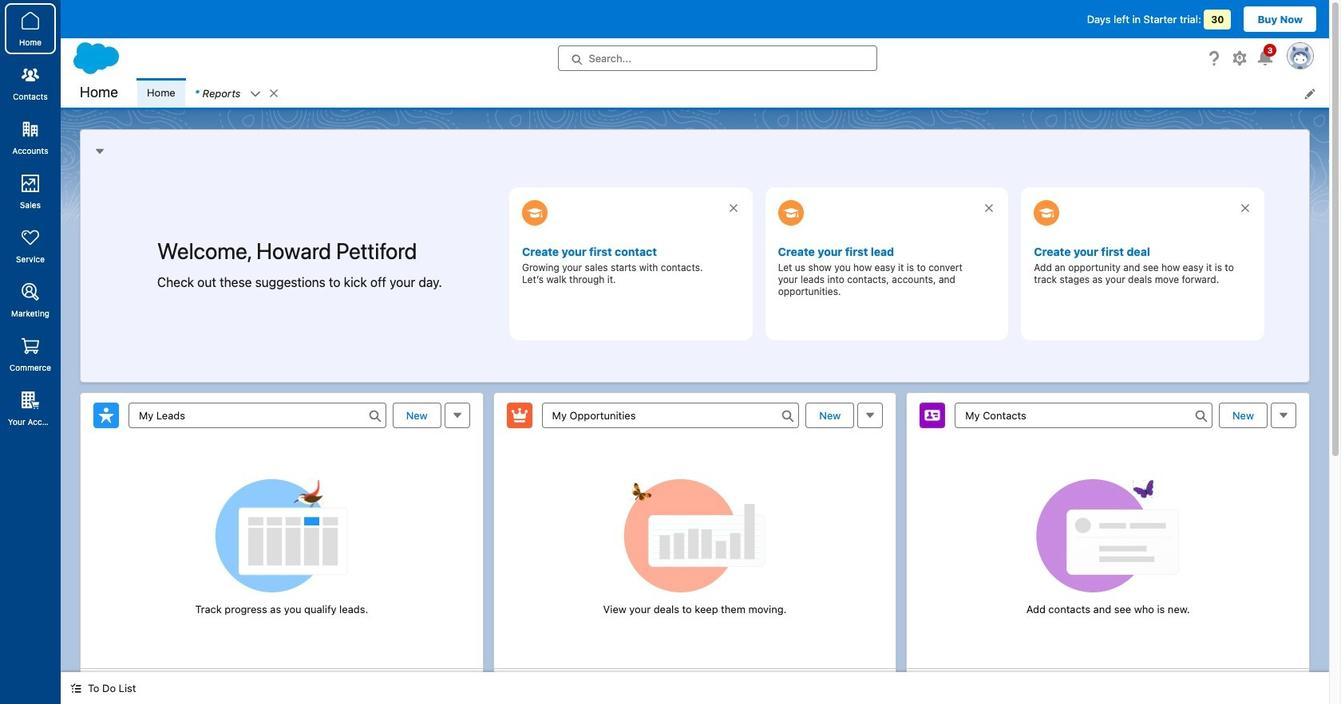 Task type: locate. For each thing, give the bounding box(es) containing it.
1 horizontal spatial text default image
[[250, 88, 261, 100]]

text default image
[[269, 88, 280, 99]]

1 vertical spatial text default image
[[70, 684, 81, 695]]

0 horizontal spatial select an option text field
[[129, 403, 386, 428]]

0 vertical spatial text default image
[[250, 88, 261, 100]]

list
[[137, 78, 1329, 108]]

1 horizontal spatial select an option text field
[[542, 403, 799, 428]]

list item
[[185, 78, 287, 108]]

Select an Option text field
[[129, 403, 386, 428], [542, 403, 799, 428]]

text default image
[[250, 88, 261, 100], [70, 684, 81, 695]]



Task type: describe. For each thing, give the bounding box(es) containing it.
1 select an option text field from the left
[[129, 403, 386, 428]]

0 horizontal spatial text default image
[[70, 684, 81, 695]]

2 select an option text field from the left
[[542, 403, 799, 428]]



